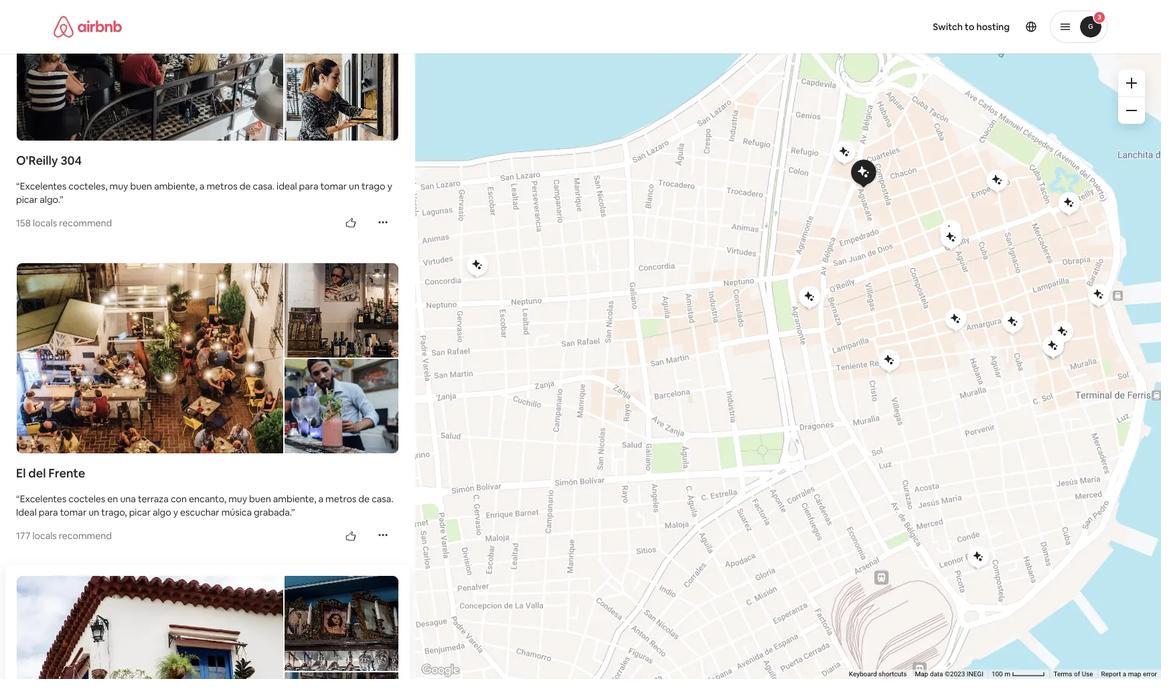 Task type: describe. For each thing, give the bounding box(es) containing it.
inegi
[[967, 671, 984, 678]]

mark as helpful, o'reilly 304 image
[[346, 218, 356, 229]]

buen inside excelentes cocteles en una terraza con encanto, muy buen ambiente, a metros de casa. ideal para tomar un trago, picar algo y escuchar música grabada.
[[249, 493, 271, 505]]

casa. inside excelentes cocteles, muy buen ambiente, a metros de casa. ideal para tomar un trago y picar algo.
[[253, 180, 275, 192]]

picar inside excelentes cocteles en una terraza con encanto, muy buen ambiente, a metros de casa. ideal para tomar un trago, picar algo y escuchar música grabada.
[[129, 507, 151, 519]]

metros inside excelentes cocteles en una terraza con encanto, muy buen ambiente, a metros de casa. ideal para tomar un trago, picar algo y escuchar música grabada.
[[326, 493, 357, 505]]

use
[[1083, 671, 1094, 678]]

ideal
[[277, 180, 297, 192]]

o'reilly 304
[[16, 153, 82, 168]]

3
[[1098, 13, 1102, 21]]

recommend for o'reilly 304
[[59, 217, 112, 229]]

zoom out image
[[1127, 105, 1138, 116]]

algo.
[[40, 193, 59, 205]]

more options, o'reilly 304 image
[[378, 217, 389, 228]]

el del frente link
[[16, 466, 399, 482]]

tomar inside excelentes cocteles en una terraza con encanto, muy buen ambiente, a metros de casa. ideal para tomar un trago, picar algo y escuchar música grabada.
[[60, 507, 87, 519]]

muy inside excelentes cocteles en una terraza con encanto, muy buen ambiente, a metros de casa. ideal para tomar un trago, picar algo y escuchar música grabada.
[[229, 493, 247, 505]]

excelentes cocteles, muy buen ambiente, a metros de casa. ideal para tomar un trago y picar algo.
[[16, 180, 392, 205]]

data
[[931, 671, 944, 678]]

of
[[1075, 671, 1081, 678]]

mark as helpful, el del frente image
[[346, 531, 356, 542]]

de inside excelentes cocteles en una terraza con encanto, muy buen ambiente, a metros de casa. ideal para tomar un trago, picar algo y escuchar música grabada.
[[359, 493, 370, 505]]

música
[[222, 507, 252, 519]]

cocteles
[[69, 493, 105, 505]]

metros inside excelentes cocteles, muy buen ambiente, a metros de casa. ideal para tomar un trago y picar algo.
[[207, 180, 238, 192]]

©2023
[[945, 671, 966, 678]]

shortcuts
[[879, 671, 908, 678]]

muy inside excelentes cocteles, muy buen ambiente, a metros de casa. ideal para tomar un trago y picar algo.
[[110, 180, 128, 192]]

una
[[120, 493, 136, 505]]

map region
[[259, 37, 1162, 679]]

switch
[[934, 21, 963, 33]]

y inside excelentes cocteles, muy buen ambiente, a metros de casa. ideal para tomar un trago y picar algo.
[[388, 180, 392, 192]]

map data ©2023 inegi
[[916, 671, 984, 678]]

100 m button
[[988, 670, 1050, 679]]

terms of use
[[1054, 671, 1094, 678]]

keyboard
[[849, 671, 877, 678]]

excelentes cocteles en una terraza con encanto, muy buen ambiente, a metros de casa. ideal para tomar un trago, picar algo y escuchar música grabada.
[[16, 493, 394, 519]]

177
[[16, 530, 30, 542]]

encanto,
[[189, 493, 227, 505]]

locals for 304
[[33, 217, 57, 229]]

escuchar
[[180, 507, 220, 519]]

terraza
[[138, 493, 169, 505]]

el del frente
[[16, 466, 85, 481]]

excelentes for 304
[[20, 180, 67, 192]]

report
[[1102, 671, 1122, 678]]

trago
[[362, 180, 386, 192]]

trago,
[[101, 507, 127, 519]]

keyboard shortcuts
[[849, 671, 908, 678]]

de inside excelentes cocteles, muy buen ambiente, a metros de casa. ideal para tomar un trago y picar algo.
[[240, 180, 251, 192]]

158 locals recommend
[[16, 217, 112, 229]]

y inside excelentes cocteles en una terraza con encanto, muy buen ambiente, a metros de casa. ideal para tomar un trago, picar algo y escuchar música grabada.
[[173, 507, 178, 519]]



Task type: vqa. For each thing, say whether or not it's contained in the screenshot.
"de"
yes



Task type: locate. For each thing, give the bounding box(es) containing it.
ambiente, inside excelentes cocteles, muy buen ambiente, a metros de casa. ideal para tomar un trago y picar algo.
[[154, 180, 198, 192]]

frente
[[48, 466, 85, 481]]

buen right cocteles,
[[130, 180, 152, 192]]

1 horizontal spatial picar
[[129, 507, 151, 519]]

map
[[1129, 671, 1142, 678]]

map
[[916, 671, 929, 678]]

google image
[[419, 662, 463, 679]]

locals for del
[[32, 530, 57, 542]]

report a map error link
[[1102, 671, 1158, 678]]

para
[[299, 180, 319, 192], [39, 507, 58, 519]]

177 locals recommend
[[16, 530, 112, 542]]

ambiente, inside excelentes cocteles en una terraza con encanto, muy buen ambiente, a metros de casa. ideal para tomar un trago, picar algo y escuchar música grabada.
[[273, 493, 317, 505]]

picar down una at the left of page
[[129, 507, 151, 519]]

0 horizontal spatial de
[[240, 180, 251, 192]]

casa. left the ideal
[[253, 180, 275, 192]]

ambiente, up grabada.
[[273, 493, 317, 505]]

metros down o'reilly 304 link
[[207, 180, 238, 192]]

zoom in image
[[1127, 78, 1138, 88]]

0 vertical spatial ambiente,
[[154, 180, 198, 192]]

0 horizontal spatial picar
[[16, 193, 38, 205]]

report a map error
[[1102, 671, 1158, 678]]

100 m
[[992, 671, 1013, 678]]

casa. up the more options, el del frente icon
[[372, 493, 394, 505]]

2 horizontal spatial a
[[1123, 671, 1127, 678]]

del
[[28, 466, 46, 481]]

2 locals from the top
[[32, 530, 57, 542]]

algo
[[153, 507, 171, 519]]

1 horizontal spatial ambiente,
[[273, 493, 317, 505]]

1 horizontal spatial para
[[299, 180, 319, 192]]

picar left algo.
[[16, 193, 38, 205]]

0 vertical spatial locals
[[33, 217, 57, 229]]

0 vertical spatial tomar
[[321, 180, 347, 192]]

0 vertical spatial picar
[[16, 193, 38, 205]]

1 vertical spatial y
[[173, 507, 178, 519]]

3 button
[[1051, 11, 1108, 43]]

hosting
[[977, 21, 1010, 33]]

profile element
[[597, 0, 1108, 54]]

158
[[16, 217, 31, 229]]

0 vertical spatial para
[[299, 180, 319, 192]]

1 vertical spatial buen
[[249, 493, 271, 505]]

1 vertical spatial un
[[89, 507, 99, 519]]

0 vertical spatial buen
[[130, 180, 152, 192]]

recommend for el del frente
[[59, 530, 112, 542]]

1 horizontal spatial a
[[319, 493, 324, 505]]

locals right 177
[[32, 530, 57, 542]]

1 vertical spatial muy
[[229, 493, 247, 505]]

more options, el del frente image
[[378, 530, 389, 541]]

un left trago at the top left
[[349, 180, 360, 192]]

1 locals from the top
[[33, 217, 57, 229]]

muy up música at the left bottom of page
[[229, 493, 247, 505]]

terms
[[1054, 671, 1073, 678]]

0 horizontal spatial ambiente,
[[154, 180, 198, 192]]

1 vertical spatial de
[[359, 493, 370, 505]]

para right "ideal"
[[39, 507, 58, 519]]

locals
[[33, 217, 57, 229], [32, 530, 57, 542]]

a inside excelentes cocteles en una terraza con encanto, muy buen ambiente, a metros de casa. ideal para tomar un trago, picar algo y escuchar música grabada.
[[319, 493, 324, 505]]

el
[[16, 466, 26, 481]]

0 vertical spatial casa.
[[253, 180, 275, 192]]

terms of use link
[[1054, 671, 1094, 678]]

excelentes for del
[[20, 493, 67, 505]]

2 excelentes from the top
[[20, 493, 67, 505]]

error
[[1144, 671, 1158, 678]]

y down con
[[173, 507, 178, 519]]

metros
[[207, 180, 238, 192], [326, 493, 357, 505]]

ideal
[[16, 507, 37, 519]]

2 vertical spatial a
[[1123, 671, 1127, 678]]

para right the ideal
[[299, 180, 319, 192]]

1 vertical spatial recommend
[[59, 530, 112, 542]]

1 horizontal spatial de
[[359, 493, 370, 505]]

locals right 158
[[33, 217, 57, 229]]

0 horizontal spatial a
[[200, 180, 205, 192]]

recommend down cocteles
[[59, 530, 112, 542]]

picar inside excelentes cocteles, muy buen ambiente, a metros de casa. ideal para tomar un trago y picar algo.
[[16, 193, 38, 205]]

m
[[1005, 671, 1011, 678]]

excelentes
[[20, 180, 67, 192], [20, 493, 67, 505]]

o'reilly
[[16, 153, 58, 168]]

0 vertical spatial excelentes
[[20, 180, 67, 192]]

1 vertical spatial picar
[[129, 507, 151, 519]]

excelentes inside excelentes cocteles en una terraza con encanto, muy buen ambiente, a metros de casa. ideal para tomar un trago, picar algo y escuchar música grabada.
[[20, 493, 67, 505]]

y right trago at the top left
[[388, 180, 392, 192]]

excelentes up algo.
[[20, 180, 67, 192]]

0 vertical spatial y
[[388, 180, 392, 192]]

muy
[[110, 180, 128, 192], [229, 493, 247, 505]]

de
[[240, 180, 251, 192], [359, 493, 370, 505]]

1 excelentes from the top
[[20, 180, 67, 192]]

para inside excelentes cocteles en una terraza con encanto, muy buen ambiente, a metros de casa. ideal para tomar un trago, picar algo y escuchar música grabada.
[[39, 507, 58, 519]]

o'reilly 304 link
[[16, 153, 399, 169]]

switch to hosting link
[[925, 13, 1018, 41]]

1 horizontal spatial metros
[[326, 493, 357, 505]]

a
[[200, 180, 205, 192], [319, 493, 324, 505], [1123, 671, 1127, 678]]

tomar left trago at the top left
[[321, 180, 347, 192]]

to
[[965, 21, 975, 33]]

1 horizontal spatial muy
[[229, 493, 247, 505]]

0 horizontal spatial muy
[[110, 180, 128, 192]]

0 vertical spatial metros
[[207, 180, 238, 192]]

0 vertical spatial muy
[[110, 180, 128, 192]]

1 vertical spatial a
[[319, 493, 324, 505]]

1 horizontal spatial casa.
[[372, 493, 394, 505]]

excelentes inside excelentes cocteles, muy buen ambiente, a metros de casa. ideal para tomar un trago y picar algo.
[[20, 180, 67, 192]]

1 horizontal spatial buen
[[249, 493, 271, 505]]

0 horizontal spatial casa.
[[253, 180, 275, 192]]

tomar down cocteles
[[60, 507, 87, 519]]

metros up mark as helpful, el del frente icon on the left
[[326, 493, 357, 505]]

un inside excelentes cocteles en una terraza con encanto, muy buen ambiente, a metros de casa. ideal para tomar un trago, picar algo y escuchar música grabada.
[[89, 507, 99, 519]]

a inside excelentes cocteles, muy buen ambiente, a metros de casa. ideal para tomar un trago y picar algo.
[[200, 180, 205, 192]]

con
[[171, 493, 187, 505]]

1 vertical spatial metros
[[326, 493, 357, 505]]

casa.
[[253, 180, 275, 192], [372, 493, 394, 505]]

0 vertical spatial un
[[349, 180, 360, 192]]

tomar
[[321, 180, 347, 192], [60, 507, 87, 519]]

muy right cocteles,
[[110, 180, 128, 192]]

switch to hosting
[[934, 21, 1010, 33]]

0 horizontal spatial para
[[39, 507, 58, 519]]

100
[[992, 671, 1004, 678]]

0 horizontal spatial buen
[[130, 180, 152, 192]]

para inside excelentes cocteles, muy buen ambiente, a metros de casa. ideal para tomar un trago y picar algo.
[[299, 180, 319, 192]]

recommend
[[59, 217, 112, 229], [59, 530, 112, 542]]

keyboard shortcuts button
[[849, 670, 908, 679]]

ambiente,
[[154, 180, 198, 192], [273, 493, 317, 505]]

0 horizontal spatial tomar
[[60, 507, 87, 519]]

excelentes up "ideal"
[[20, 493, 67, 505]]

1 horizontal spatial tomar
[[321, 180, 347, 192]]

0 horizontal spatial y
[[173, 507, 178, 519]]

recommend down cocteles,
[[59, 217, 112, 229]]

0 vertical spatial recommend
[[59, 217, 112, 229]]

1 vertical spatial casa.
[[372, 493, 394, 505]]

1 vertical spatial tomar
[[60, 507, 87, 519]]

un
[[349, 180, 360, 192], [89, 507, 99, 519]]

grabada.
[[254, 507, 291, 519]]

1 vertical spatial para
[[39, 507, 58, 519]]

1 horizontal spatial y
[[388, 180, 392, 192]]

ambiente, down o'reilly 304 link
[[154, 180, 198, 192]]

0 horizontal spatial metros
[[207, 180, 238, 192]]

y
[[388, 180, 392, 192], [173, 507, 178, 519]]

tomar inside excelentes cocteles, muy buen ambiente, a metros de casa. ideal para tomar un trago y picar algo.
[[321, 180, 347, 192]]

buen up grabada.
[[249, 493, 271, 505]]

casa. inside excelentes cocteles en una terraza con encanto, muy buen ambiente, a metros de casa. ideal para tomar un trago, picar algo y escuchar música grabada.
[[372, 493, 394, 505]]

en
[[107, 493, 118, 505]]

un inside excelentes cocteles, muy buen ambiente, a metros de casa. ideal para tomar un trago y picar algo.
[[349, 180, 360, 192]]

1 vertical spatial locals
[[32, 530, 57, 542]]

304
[[61, 153, 82, 168]]

0 vertical spatial de
[[240, 180, 251, 192]]

picar
[[16, 193, 38, 205], [129, 507, 151, 519]]

buen
[[130, 180, 152, 192], [249, 493, 271, 505]]

cocteles,
[[69, 180, 108, 192]]

1 vertical spatial excelentes
[[20, 493, 67, 505]]

0 horizontal spatial un
[[89, 507, 99, 519]]

un down cocteles
[[89, 507, 99, 519]]

buen inside excelentes cocteles, muy buen ambiente, a metros de casa. ideal para tomar un trago y picar algo.
[[130, 180, 152, 192]]

1 vertical spatial ambiente,
[[273, 493, 317, 505]]

1 horizontal spatial un
[[349, 180, 360, 192]]

0 vertical spatial a
[[200, 180, 205, 192]]



